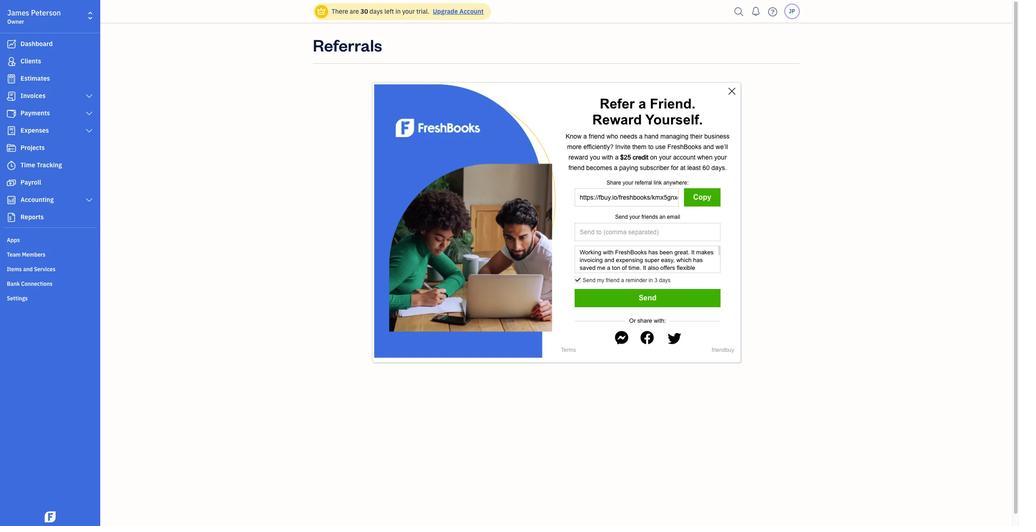 Task type: locate. For each thing, give the bounding box(es) containing it.
chevron large down image up projects link
[[85, 127, 93, 134]]

chevron large down image up the expenses link
[[85, 110, 93, 117]]

expenses link
[[2, 123, 98, 139]]

chevron large down image for payments
[[85, 110, 93, 117]]

left
[[385, 7, 394, 16]]

accounting link
[[2, 192, 98, 208]]

chevron large down image inside "payments" link
[[85, 110, 93, 117]]

4 chevron large down image from the top
[[85, 196, 93, 204]]

chart image
[[6, 196, 17, 205]]

estimates
[[21, 74, 50, 83]]

upgrade account link
[[431, 7, 484, 16]]

referrals
[[313, 34, 382, 56]]

your
[[402, 7, 415, 16]]

apps link
[[2, 233, 98, 247]]

james peterson owner
[[7, 8, 61, 25]]

connections
[[21, 280, 53, 287]]

bank
[[7, 280, 20, 287]]

30
[[360, 7, 368, 16]]

payment image
[[6, 109, 17, 118]]

chevron large down image inside accounting link
[[85, 196, 93, 204]]

apps
[[7, 237, 20, 243]]

payroll link
[[2, 175, 98, 191]]

chevron large down image down estimates link
[[85, 93, 93, 100]]

expense image
[[6, 126, 17, 135]]

payments
[[21, 109, 50, 117]]

payments link
[[2, 105, 98, 122]]

estimate image
[[6, 74, 17, 83]]

chevron large down image up reports link
[[85, 196, 93, 204]]

days
[[370, 7, 383, 16]]

there are 30 days left in your trial. upgrade account
[[332, 7, 484, 16]]

projects
[[21, 144, 45, 152]]

trial.
[[417, 7, 430, 16]]

chevron large down image
[[85, 93, 93, 100], [85, 110, 93, 117], [85, 127, 93, 134], [85, 196, 93, 204]]

search image
[[732, 5, 747, 18]]

settings
[[7, 295, 28, 302]]

there
[[332, 7, 348, 16]]

1 chevron large down image from the top
[[85, 93, 93, 100]]

settings link
[[2, 291, 98, 305]]

james
[[7, 8, 29, 17]]

time tracking link
[[2, 157, 98, 174]]

bank connections
[[7, 280, 53, 287]]

crown image
[[317, 7, 326, 16]]

clients link
[[2, 53, 98, 70]]

3 chevron large down image from the top
[[85, 127, 93, 134]]

jp button
[[784, 4, 800, 19]]

main element
[[0, 0, 123, 526]]

2 chevron large down image from the top
[[85, 110, 93, 117]]



Task type: vqa. For each thing, say whether or not it's contained in the screenshot.
GO dropdown button
no



Task type: describe. For each thing, give the bounding box(es) containing it.
upgrade
[[433, 7, 458, 16]]

timer image
[[6, 161, 17, 170]]

time tracking
[[21, 161, 62, 169]]

items
[[7, 266, 22, 273]]

chevron large down image for invoices
[[85, 93, 93, 100]]

estimates link
[[2, 71, 98, 87]]

invoices link
[[2, 88, 98, 104]]

payroll
[[21, 178, 41, 186]]

are
[[350, 7, 359, 16]]

notifications image
[[749, 2, 763, 21]]

and
[[23, 266, 33, 273]]

invoices
[[21, 92, 46, 100]]

items and services
[[7, 266, 55, 273]]

reports link
[[2, 209, 98, 226]]

dashboard image
[[6, 40, 17, 49]]

reports
[[21, 213, 44, 221]]

dashboard link
[[2, 36, 98, 52]]

jp
[[789, 8, 795, 15]]

client image
[[6, 57, 17, 66]]

freshbooks image
[[43, 512, 57, 522]]

invoice image
[[6, 92, 17, 101]]

team members link
[[2, 248, 98, 261]]

team members
[[7, 251, 46, 258]]

go to help image
[[766, 5, 780, 18]]

expenses
[[21, 126, 49, 134]]

items and services link
[[2, 262, 98, 276]]

services
[[34, 266, 55, 273]]

dashboard
[[21, 40, 53, 48]]

report image
[[6, 213, 17, 222]]

money image
[[6, 178, 17, 187]]

clients
[[21, 57, 41, 65]]

accounting
[[21, 196, 54, 204]]

chevron large down image for accounting
[[85, 196, 93, 204]]

projects link
[[2, 140, 98, 156]]

tracking
[[37, 161, 62, 169]]

chevron large down image for expenses
[[85, 127, 93, 134]]

time
[[21, 161, 35, 169]]

peterson
[[31, 8, 61, 17]]

team
[[7, 251, 21, 258]]

owner
[[7, 18, 24, 25]]

account
[[460, 7, 484, 16]]

in
[[396, 7, 401, 16]]

bank connections link
[[2, 277, 98, 290]]

members
[[22, 251, 46, 258]]

project image
[[6, 144, 17, 153]]



